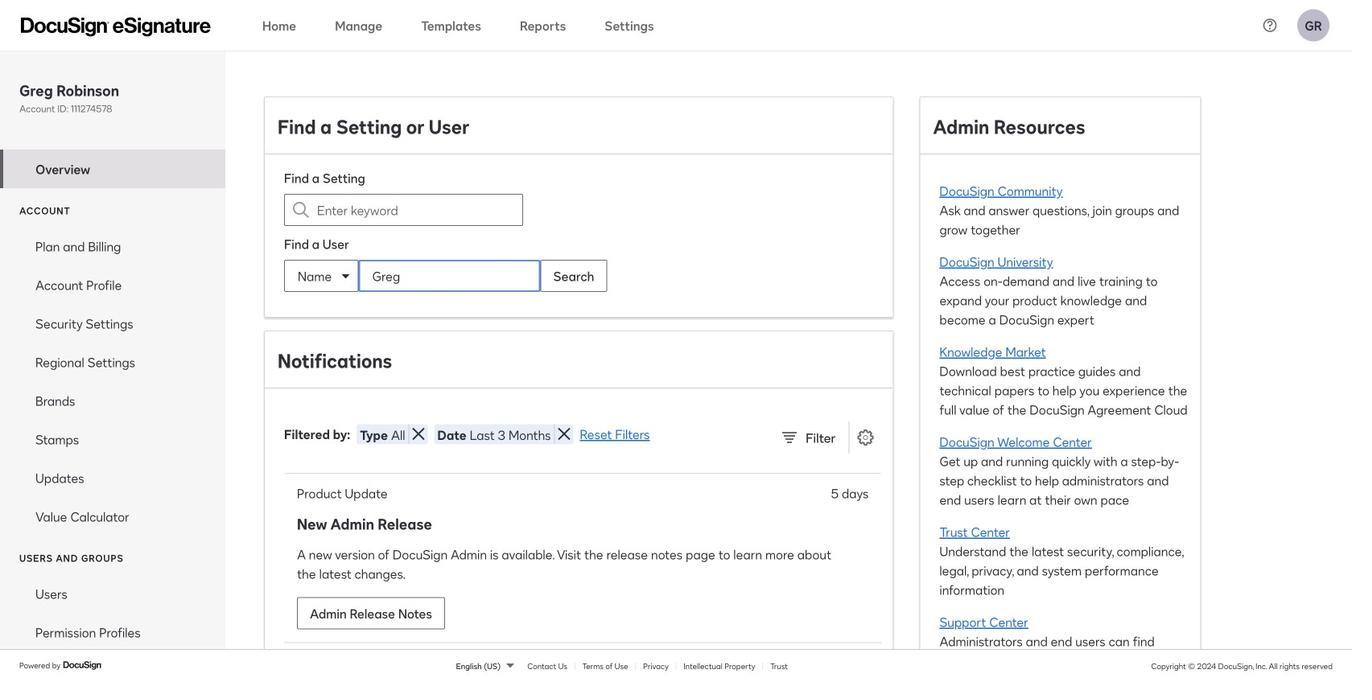 Task type: vqa. For each thing, say whether or not it's contained in the screenshot.
'Enter name' text box
yes



Task type: locate. For each thing, give the bounding box(es) containing it.
docusign admin image
[[21, 17, 211, 37]]

Enter name text field
[[359, 261, 508, 291]]

users and groups element
[[0, 575, 225, 683]]



Task type: describe. For each thing, give the bounding box(es) containing it.
docusign image
[[63, 659, 103, 672]]

Enter keyword text field
[[317, 195, 490, 225]]

account element
[[0, 227, 225, 536]]



